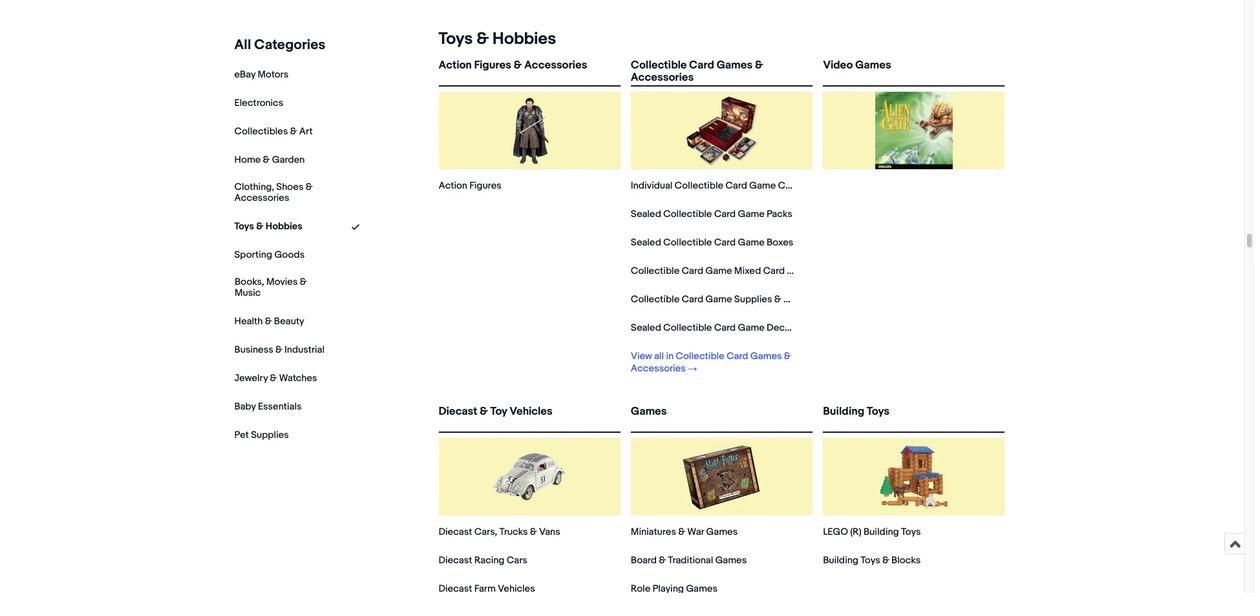 Task type: describe. For each thing, give the bounding box(es) containing it.
0 horizontal spatial toys & hobbies link
[[234, 220, 303, 233]]

game for boxes
[[738, 237, 765, 249]]

sealed collectible card game decks & kits link
[[631, 322, 823, 334]]

diecast racing cars link
[[439, 555, 528, 567]]

sealed for sealed collectible card game packs
[[631, 208, 661, 221]]

trucks
[[500, 526, 528, 539]]

board & traditional games
[[631, 555, 747, 567]]

blocks
[[892, 555, 921, 567]]

individual collectible card game cards
[[631, 180, 805, 192]]

books, movies & music link
[[234, 276, 325, 299]]

sealed collectible card game packs link
[[631, 208, 793, 221]]

books, movies & music
[[234, 276, 307, 299]]

jewelry & watches link
[[234, 372, 317, 385]]

electronics link
[[234, 97, 283, 109]]

lego (r) building toys
[[823, 526, 921, 539]]

boxes
[[767, 237, 794, 249]]

clothing, shoes & accessories
[[234, 181, 313, 204]]

diecast & toy vehicles
[[439, 405, 553, 418]]

collectible inside collectible card games & accessories
[[631, 59, 687, 72]]

motors
[[258, 69, 289, 81]]

0 vertical spatial toys & hobbies
[[439, 29, 556, 49]]

music
[[234, 287, 260, 299]]

diecast for diecast & toy vehicles
[[439, 405, 477, 418]]

sporting goods link
[[234, 249, 305, 261]]

packs
[[767, 208, 793, 221]]

individual collectible card game cards link
[[631, 180, 805, 192]]

individual
[[631, 180, 673, 192]]

games image
[[683, 438, 761, 516]]

1 horizontal spatial toys & hobbies link
[[434, 29, 556, 49]]

categories
[[254, 37, 326, 54]]

accessories inside view all in collectible card games & accessories
[[631, 363, 686, 375]]

collectibles & art link
[[234, 125, 313, 138]]

sealed collectible card game boxes
[[631, 237, 794, 249]]

accessories inside collectible card games & accessories
[[631, 71, 694, 84]]

watches
[[279, 372, 317, 385]]

kits
[[806, 322, 823, 334]]

war
[[688, 526, 704, 539]]

health
[[234, 315, 263, 328]]

game left mixed
[[706, 265, 732, 277]]

all
[[654, 351, 664, 363]]

collectibles & art
[[234, 125, 313, 138]]

building toys & blocks
[[823, 555, 921, 567]]

diecast for diecast racing cars
[[439, 555, 472, 567]]

collectible inside view all in collectible card games & accessories
[[676, 351, 725, 363]]

miniatures & war games link
[[631, 526, 738, 539]]

ebay
[[234, 69, 256, 81]]

figures for action figures & accessories
[[474, 59, 511, 72]]

diecast for diecast cars, trucks & vans
[[439, 526, 472, 539]]

pet
[[234, 429, 249, 441]]

action figures
[[439, 180, 502, 192]]

lego (r) building toys link
[[823, 526, 921, 539]]

beauty
[[274, 315, 304, 328]]

board
[[631, 555, 657, 567]]

toy
[[491, 405, 507, 418]]

collectible card games & accessories image
[[683, 92, 761, 169]]

game for decks
[[738, 322, 765, 334]]

diecast & toy vehicles link
[[439, 405, 621, 429]]

business & industrial
[[234, 344, 325, 356]]

sporting goods
[[234, 249, 305, 261]]

miniatures & war games
[[631, 526, 738, 539]]

game down collectible card game mixed card lots link
[[706, 294, 732, 306]]

building toys
[[823, 405, 890, 418]]

collectible card game supplies & accessories
[[631, 294, 839, 306]]

action for action figures & accessories
[[439, 59, 472, 72]]

business
[[234, 344, 273, 356]]

mixed
[[734, 265, 761, 277]]

& inside view all in collectible card games & accessories
[[784, 351, 791, 363]]

& inside collectible card games & accessories
[[755, 59, 763, 72]]

video
[[823, 59, 853, 72]]

diecast cars, trucks & vans link
[[439, 526, 560, 539]]

baby
[[234, 401, 256, 413]]

lego
[[823, 526, 848, 539]]

video games image
[[876, 92, 953, 169]]

baby essentials
[[234, 401, 302, 413]]

action figures & accessories
[[439, 59, 587, 72]]

home & garden link
[[234, 154, 305, 166]]

collectible card game supplies & accessories link
[[631, 294, 839, 306]]

miniatures
[[631, 526, 676, 539]]

building for building toys
[[823, 405, 865, 418]]

0 vertical spatial hobbies
[[493, 29, 556, 49]]

art
[[299, 125, 313, 138]]

figures for action figures
[[470, 180, 502, 192]]

collectible card game mixed card lots link
[[631, 265, 806, 277]]

action figures link
[[439, 180, 502, 192]]

jewelry & watches
[[234, 372, 317, 385]]

racing
[[474, 555, 505, 567]]

ebay motors link
[[234, 69, 289, 81]]

card inside collectible card games & accessories
[[689, 59, 714, 72]]

diecast & toy vehicles image
[[491, 438, 569, 516]]

sealed for sealed collectible card game decks & kits
[[631, 322, 661, 334]]

all categories
[[234, 37, 326, 54]]

business & industrial link
[[234, 344, 325, 356]]

sealed collectible card game decks & kits
[[631, 322, 823, 334]]

electronics
[[234, 97, 283, 109]]

video games link
[[823, 59, 1005, 83]]

clothing,
[[234, 181, 274, 193]]



Task type: vqa. For each thing, say whether or not it's contained in the screenshot.
Game
yes



Task type: locate. For each thing, give the bounding box(es) containing it.
0 vertical spatial diecast
[[439, 405, 477, 418]]

health & beauty
[[234, 315, 304, 328]]

figures inside action figures & accessories link
[[474, 59, 511, 72]]

games inside collectible card games & accessories
[[717, 59, 753, 72]]

game left cards
[[750, 180, 776, 192]]

2 action from the top
[[439, 180, 467, 192]]

cars
[[507, 555, 528, 567]]

pet supplies link
[[234, 429, 289, 441]]

traditional
[[668, 555, 713, 567]]

1 vertical spatial hobbies
[[266, 220, 303, 233]]

toys & hobbies link
[[434, 29, 556, 49], [234, 220, 303, 233]]

toys & hobbies link up the action figures & accessories at the top left of the page
[[434, 29, 556, 49]]

building toys link
[[823, 405, 1005, 429]]

2 vertical spatial diecast
[[439, 555, 472, 567]]

games inside view all in collectible card games & accessories
[[751, 351, 782, 363]]

in
[[666, 351, 674, 363]]

action for action figures
[[439, 180, 467, 192]]

0 vertical spatial supplies
[[734, 294, 772, 306]]

1 horizontal spatial hobbies
[[493, 29, 556, 49]]

1 diecast from the top
[[439, 405, 477, 418]]

ebay motors
[[234, 69, 289, 81]]

movies
[[266, 276, 297, 288]]

collectible
[[631, 59, 687, 72], [675, 180, 724, 192], [664, 208, 712, 221], [664, 237, 712, 249], [631, 265, 680, 277], [631, 294, 680, 306], [664, 322, 712, 334], [676, 351, 725, 363]]

cards
[[778, 180, 805, 192]]

collectible card games & accessories
[[631, 59, 763, 84]]

card
[[689, 59, 714, 72], [726, 180, 747, 192], [714, 208, 736, 221], [714, 237, 736, 249], [682, 265, 704, 277], [763, 265, 785, 277], [682, 294, 704, 306], [714, 322, 736, 334], [727, 351, 749, 363]]

hobbies up goods
[[266, 220, 303, 233]]

1 vertical spatial action
[[439, 180, 467, 192]]

sealed for sealed collectible card game boxes
[[631, 237, 661, 249]]

1 vertical spatial toys & hobbies
[[234, 220, 303, 233]]

health & beauty link
[[234, 315, 304, 328]]

supplies down mixed
[[734, 294, 772, 306]]

sealed collectible card game packs
[[631, 208, 793, 221]]

games
[[717, 59, 753, 72], [856, 59, 892, 72], [751, 351, 782, 363], [631, 405, 667, 418], [706, 526, 738, 539], [716, 555, 747, 567]]

lots
[[787, 265, 806, 277]]

action
[[439, 59, 472, 72], [439, 180, 467, 192]]

clothing, shoes & accessories link
[[234, 181, 325, 204]]

view all in collectible card games & accessories link
[[631, 351, 795, 375]]

shoes
[[276, 181, 304, 193]]

action figures & accessories image
[[491, 92, 569, 169]]

0 horizontal spatial toys & hobbies
[[234, 220, 303, 233]]

1 horizontal spatial supplies
[[734, 294, 772, 306]]

3 diecast from the top
[[439, 555, 472, 567]]

toys & hobbies up sporting goods
[[234, 220, 303, 233]]

view
[[631, 351, 652, 363]]

toys & hobbies link up sporting goods
[[234, 220, 303, 233]]

building toys image
[[876, 438, 953, 516]]

0 vertical spatial toys & hobbies link
[[434, 29, 556, 49]]

sealed collectible card game boxes link
[[631, 237, 794, 249]]

3 sealed from the top
[[631, 322, 661, 334]]

game for cards
[[750, 180, 776, 192]]

& inside clothing, shoes & accessories
[[306, 181, 313, 193]]

home & garden
[[234, 154, 305, 166]]

toys & hobbies up the action figures & accessories at the top left of the page
[[439, 29, 556, 49]]

accessories inside action figures & accessories link
[[524, 59, 587, 72]]

building
[[823, 405, 865, 418], [864, 526, 899, 539], [823, 555, 859, 567]]

video games
[[823, 59, 892, 72]]

2 sealed from the top
[[631, 237, 661, 249]]

1 horizontal spatial toys & hobbies
[[439, 29, 556, 49]]

supplies right 'pet'
[[251, 429, 289, 441]]

books,
[[234, 276, 264, 288]]

garden
[[272, 154, 305, 166]]

building toys & blocks link
[[823, 555, 921, 567]]

toys
[[439, 29, 473, 49], [234, 220, 254, 233], [867, 405, 890, 418], [901, 526, 921, 539], [861, 555, 881, 567]]

diecast left racing
[[439, 555, 472, 567]]

collectible card game mixed card lots
[[631, 265, 806, 277]]

0 vertical spatial sealed
[[631, 208, 661, 221]]

accessories
[[524, 59, 587, 72], [631, 71, 694, 84], [234, 192, 289, 204], [784, 294, 839, 306], [631, 363, 686, 375]]

2 vertical spatial sealed
[[631, 322, 661, 334]]

game left decks
[[738, 322, 765, 334]]

1 sealed from the top
[[631, 208, 661, 221]]

0 horizontal spatial hobbies
[[266, 220, 303, 233]]

action figures & accessories link
[[439, 59, 621, 83]]

diecast left toy
[[439, 405, 477, 418]]

& inside "books, movies & music"
[[300, 276, 307, 288]]

essentials
[[258, 401, 302, 413]]

(r)
[[851, 526, 862, 539]]

view all in collectible card games & accessories
[[631, 351, 791, 375]]

baby essentials link
[[234, 401, 302, 413]]

diecast racing cars
[[439, 555, 528, 567]]

accessories inside clothing, shoes & accessories
[[234, 192, 289, 204]]

game up mixed
[[738, 237, 765, 249]]

0 horizontal spatial supplies
[[251, 429, 289, 441]]

1 vertical spatial toys & hobbies link
[[234, 220, 303, 233]]

game left "packs"
[[738, 208, 765, 221]]

game for packs
[[738, 208, 765, 221]]

game
[[750, 180, 776, 192], [738, 208, 765, 221], [738, 237, 765, 249], [706, 265, 732, 277], [706, 294, 732, 306], [738, 322, 765, 334]]

supplies
[[734, 294, 772, 306], [251, 429, 289, 441]]

1 vertical spatial supplies
[[251, 429, 289, 441]]

vehicles
[[510, 405, 553, 418]]

1 vertical spatial sealed
[[631, 237, 661, 249]]

goods
[[274, 249, 305, 261]]

diecast left cars,
[[439, 526, 472, 539]]

pet supplies
[[234, 429, 289, 441]]

hobbies up the action figures & accessories at the top left of the page
[[493, 29, 556, 49]]

diecast cars, trucks & vans
[[439, 526, 560, 539]]

2 vertical spatial building
[[823, 555, 859, 567]]

1 vertical spatial figures
[[470, 180, 502, 192]]

1 action from the top
[[439, 59, 472, 72]]

games link
[[631, 405, 813, 429]]

cars,
[[474, 526, 497, 539]]

0 vertical spatial action
[[439, 59, 472, 72]]

jewelry
[[234, 372, 268, 385]]

1 vertical spatial building
[[864, 526, 899, 539]]

0 vertical spatial building
[[823, 405, 865, 418]]

industrial
[[285, 344, 325, 356]]

home
[[234, 154, 261, 166]]

building for building toys & blocks
[[823, 555, 859, 567]]

1 vertical spatial diecast
[[439, 526, 472, 539]]

board & traditional games link
[[631, 555, 747, 567]]

card inside view all in collectible card games & accessories
[[727, 351, 749, 363]]

collectibles
[[234, 125, 288, 138]]

collectible card games & accessories link
[[631, 59, 813, 84]]

sporting
[[234, 249, 272, 261]]

2 diecast from the top
[[439, 526, 472, 539]]

0 vertical spatial figures
[[474, 59, 511, 72]]



